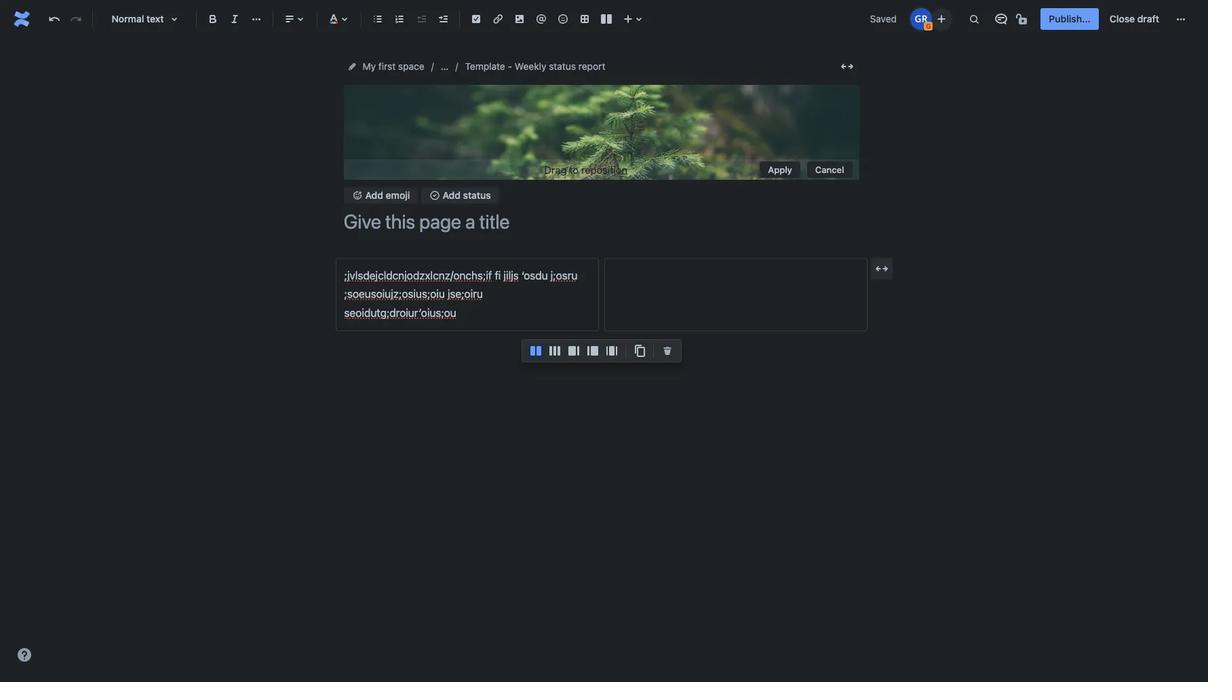 Task type: describe. For each thing, give the bounding box(es) containing it.
first
[[379, 60, 396, 72]]

j;osru
[[551, 269, 578, 282]]

1 horizontal spatial status
[[549, 60, 576, 72]]

normal
[[112, 13, 144, 24]]

italic ⌘i image
[[227, 11, 243, 27]]

make page full-width image
[[839, 58, 856, 75]]

comment icon image
[[994, 11, 1010, 27]]

drag to reposition
[[545, 164, 628, 176]]

bold ⌘b image
[[205, 11, 221, 27]]

link image
[[490, 11, 506, 27]]

add emoji
[[366, 190, 410, 201]]

text
[[147, 13, 164, 24]]

jse;oiru
[[448, 288, 483, 300]]

template - weekly status report link
[[465, 58, 606, 75]]

three columns image
[[547, 343, 563, 359]]

bullet list ⌘⇧8 image
[[370, 11, 386, 27]]

redo ⌘⇧z image
[[68, 11, 84, 27]]

… button
[[441, 58, 449, 75]]

;soeusoiujz;osius;oiu
[[344, 288, 445, 300]]

;jvlsdejcldcnjodzxlcnz/onchs;if fi jiljs 'osdu j;osru ;soeusoiujz;osius;oiu jse;oiru seoidutg;droiur'oius;ou
[[344, 269, 581, 319]]

add emoji button
[[344, 188, 418, 204]]

emoji
[[386, 190, 410, 201]]

my first space link
[[363, 58, 425, 75]]

status inside dropdown button
[[463, 190, 491, 201]]

Give this page a title text field
[[344, 210, 860, 233]]

drag
[[545, 164, 567, 176]]

weekly
[[515, 60, 547, 72]]

draft
[[1138, 13, 1160, 24]]

emoji image
[[555, 11, 572, 27]]

close draft button
[[1102, 8, 1168, 30]]

add status button
[[421, 188, 499, 204]]

saved
[[871, 13, 898, 24]]

template - weekly status report
[[465, 60, 606, 72]]

add for add status
[[443, 190, 461, 201]]

'osdu
[[522, 269, 548, 282]]



Task type: locate. For each thing, give the bounding box(es) containing it.
1 vertical spatial status
[[463, 190, 491, 201]]

invite to edit image
[[934, 11, 951, 27]]

0 horizontal spatial add
[[366, 190, 384, 201]]

0 horizontal spatial status
[[463, 190, 491, 201]]

cancel
[[816, 164, 845, 175]]

right sidebar image
[[566, 343, 582, 359]]

normal text
[[112, 13, 164, 24]]

template
[[465, 60, 506, 72]]

undo ⌘z image
[[46, 11, 62, 27]]

jiljs
[[504, 269, 519, 282]]

my first space
[[363, 60, 425, 72]]

status
[[549, 60, 576, 72], [463, 190, 491, 201]]

editor toolbar toolbar
[[523, 340, 682, 377]]

-
[[508, 60, 513, 72]]

outdent ⇧tab image
[[413, 11, 430, 27]]

1 horizontal spatial add
[[443, 190, 461, 201]]

copy image
[[632, 343, 648, 359]]

mention image
[[534, 11, 550, 27]]

report
[[579, 60, 606, 72]]

Main content area, start typing to enter text. text field
[[336, 258, 868, 331]]

remove image
[[660, 343, 676, 359]]

close
[[1110, 13, 1136, 24]]

add status
[[443, 190, 491, 201]]

cancel button
[[808, 161, 853, 178]]

seoidutg;droiur'oius;ou
[[344, 307, 457, 319]]

add
[[366, 190, 384, 201], [443, 190, 461, 201]]

publish...
[[1050, 13, 1091, 24]]

add right add emoji image
[[366, 190, 384, 201]]

1 add from the left
[[366, 190, 384, 201]]

space
[[398, 60, 425, 72]]

2 add from the left
[[443, 190, 461, 201]]

apply button
[[760, 161, 801, 178]]

add image, video, or file image
[[512, 11, 528, 27]]

confluence image
[[11, 8, 33, 30], [11, 8, 33, 30]]

add inside popup button
[[366, 190, 384, 201]]

align left image
[[282, 11, 298, 27]]

greg robinson image
[[911, 8, 933, 30]]

fi
[[495, 269, 501, 282]]

;jvlsdejcldcnjodzxlcnz/onchs;if
[[344, 269, 492, 282]]

indent tab image
[[435, 11, 451, 27]]

publish... button
[[1042, 8, 1100, 30]]

add emoji image
[[352, 190, 363, 201]]

move this page image
[[347, 61, 357, 72]]

add inside dropdown button
[[443, 190, 461, 201]]

action item image
[[468, 11, 485, 27]]

reposition
[[582, 164, 628, 176]]

…
[[441, 60, 449, 72]]

left sidebar image
[[585, 343, 601, 359]]

numbered list ⌘⇧7 image
[[392, 11, 408, 27]]

to
[[570, 164, 579, 176]]

add right emoji at the top left of page
[[443, 190, 461, 201]]

apply
[[769, 164, 793, 175]]

add for add emoji
[[366, 190, 384, 201]]

help image
[[16, 647, 33, 663]]

go wide image
[[874, 261, 891, 277]]

my
[[363, 60, 376, 72]]

find and replace image
[[967, 11, 983, 27]]

normal text button
[[98, 4, 191, 34]]

layouts image
[[599, 11, 615, 27]]

three columns with sidebars image
[[604, 343, 620, 359]]

close draft
[[1110, 13, 1160, 24]]

no restrictions image
[[1016, 11, 1032, 27]]

two columns image
[[528, 343, 544, 359]]

0 vertical spatial status
[[549, 60, 576, 72]]

more image
[[1174, 11, 1190, 27]]

table image
[[577, 11, 593, 27]]

more formatting image
[[248, 11, 265, 27]]



Task type: vqa. For each thing, say whether or not it's contained in the screenshot.
The 'To' in 'Give Each Team Their Own Space So They Can Work Closely And Make Information Easier To Find.'
no



